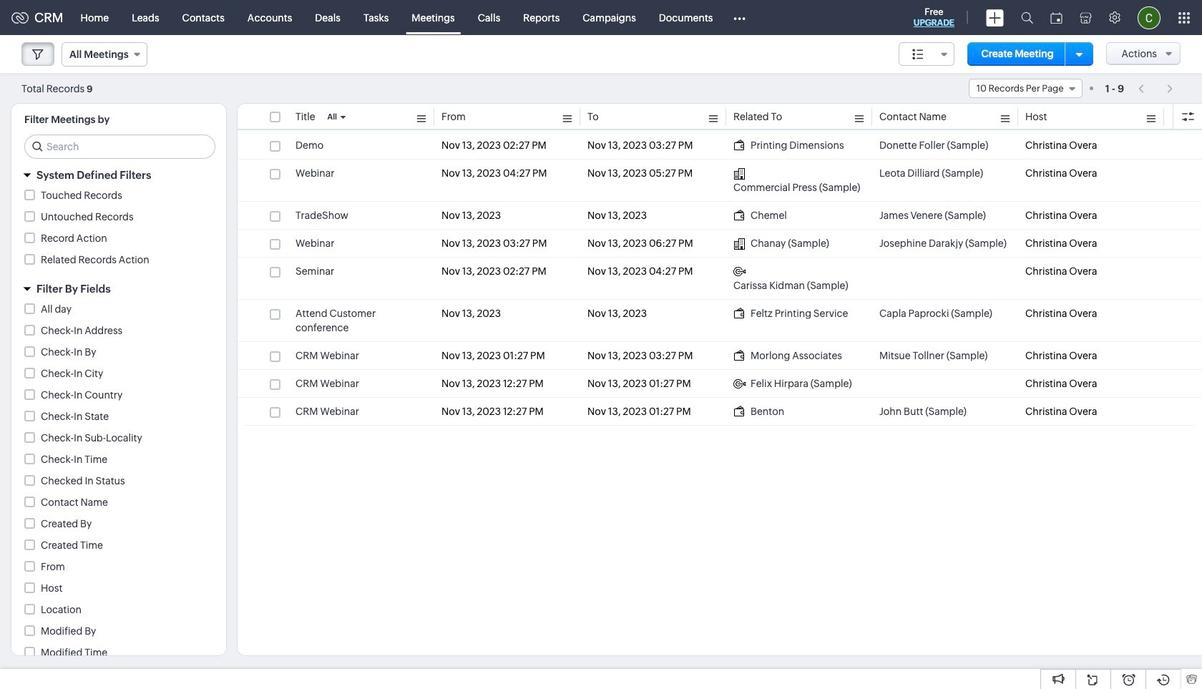 Task type: locate. For each thing, give the bounding box(es) containing it.
calendar image
[[1050, 12, 1063, 23]]

logo image
[[11, 12, 29, 23]]

create menu element
[[977, 0, 1012, 35]]

search image
[[1021, 11, 1033, 24]]

Other Modules field
[[724, 6, 755, 29]]

navigation
[[1131, 78, 1181, 99]]

row group
[[238, 132, 1202, 426]]

None field
[[62, 42, 147, 67], [898, 42, 954, 66], [969, 79, 1082, 98], [62, 42, 147, 67], [969, 79, 1082, 98]]

search element
[[1012, 0, 1042, 35]]



Task type: describe. For each thing, give the bounding box(es) containing it.
profile image
[[1138, 6, 1161, 29]]

none field size
[[898, 42, 954, 66]]

Search text field
[[25, 135, 215, 158]]

create menu image
[[986, 9, 1004, 26]]

size image
[[912, 48, 924, 61]]

profile element
[[1129, 0, 1169, 35]]



Task type: vqa. For each thing, say whether or not it's contained in the screenshot.
DEALS link
no



